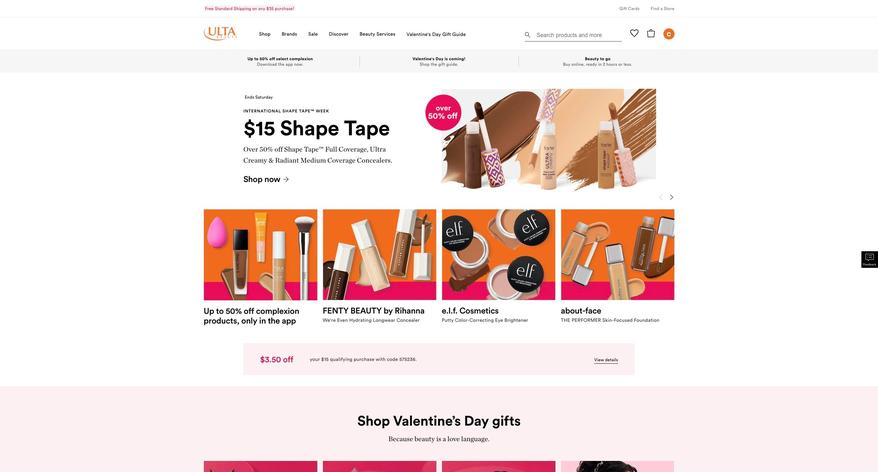 Task type: locate. For each thing, give the bounding box(es) containing it.
None search field
[[525, 26, 622, 43]]

previous slide image
[[658, 194, 663, 200]]

region
[[204, 192, 674, 332]]

favorites icon image
[[630, 29, 638, 37]]



Task type: describe. For each thing, give the bounding box(es) containing it.
$15 shape tape full coverage, ultra creamy & radiant medium coverage concealers. image
[[402, 78, 688, 198]]

Search products and more search field
[[536, 28, 620, 40]]

next slide image
[[669, 194, 674, 200]]

0 items in bag image
[[647, 29, 655, 37]]



Task type: vqa. For each thing, say whether or not it's contained in the screenshot.
And
no



